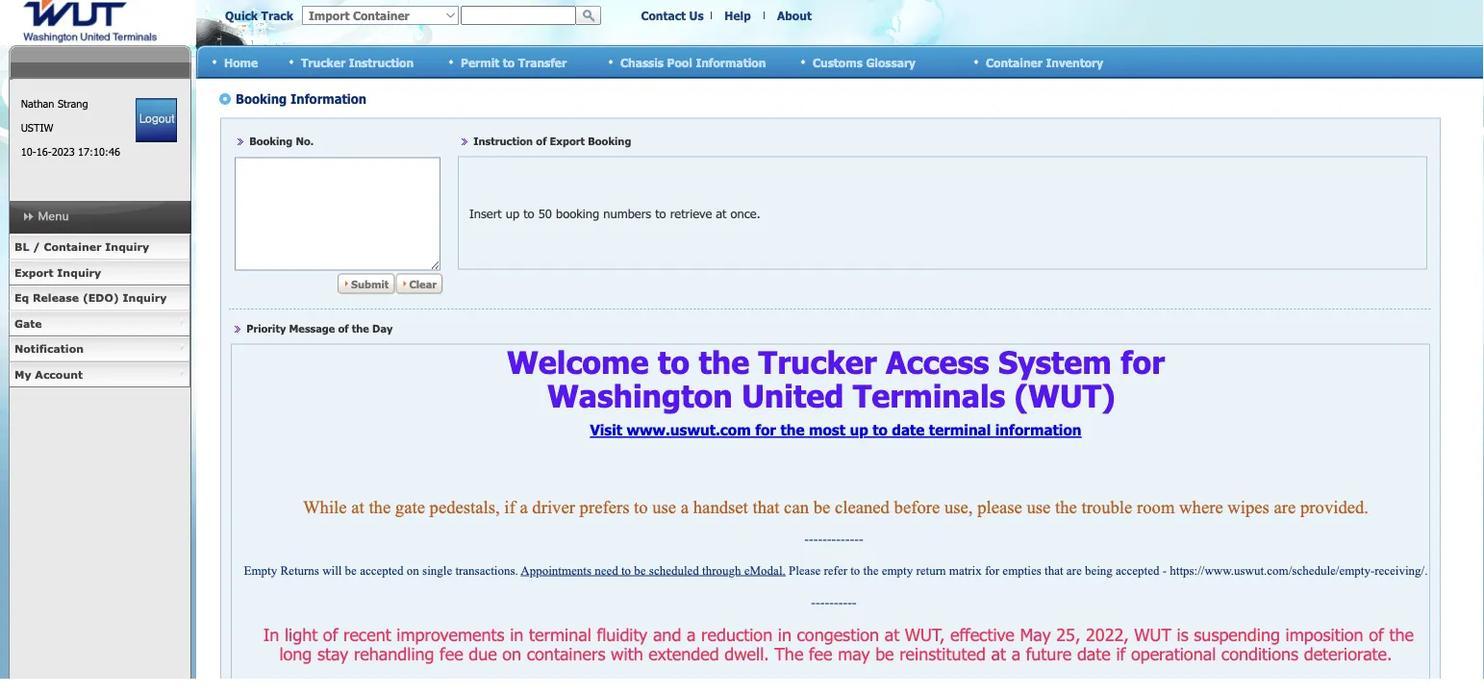 Task type: locate. For each thing, give the bounding box(es) containing it.
/
[[33, 241, 40, 253]]

0 horizontal spatial container
[[44, 241, 102, 253]]

to
[[503, 55, 515, 69]]

ustiw
[[21, 121, 53, 134]]

permit
[[461, 55, 500, 69]]

transfer
[[518, 55, 567, 69]]

inquiry up export inquiry link
[[105, 241, 149, 253]]

export inquiry link
[[9, 260, 190, 286]]

about
[[777, 8, 812, 22]]

nathan
[[21, 97, 54, 110]]

trucker instruction
[[301, 55, 414, 69]]

10-
[[21, 145, 36, 158]]

inquiry inside export inquiry link
[[57, 266, 101, 279]]

0 vertical spatial inquiry
[[105, 241, 149, 253]]

1 vertical spatial inquiry
[[57, 266, 101, 279]]

inquiry right (edo)
[[123, 291, 167, 304]]

chassis
[[620, 55, 664, 69]]

2 vertical spatial inquiry
[[123, 291, 167, 304]]

customs glossary
[[813, 55, 916, 69]]

gate link
[[9, 311, 190, 337]]

(edo)
[[83, 291, 119, 304]]

customs
[[813, 55, 863, 69]]

contact us
[[641, 8, 704, 22]]

container
[[986, 55, 1043, 69], [44, 241, 102, 253]]

container left inventory
[[986, 55, 1043, 69]]

login image
[[136, 98, 177, 142]]

contact us link
[[641, 8, 704, 22]]

inventory
[[1046, 55, 1104, 69]]

0 vertical spatial container
[[986, 55, 1043, 69]]

16-
[[36, 145, 52, 158]]

track
[[261, 8, 293, 22]]

eq
[[14, 291, 29, 304]]

nathan strang
[[21, 97, 88, 110]]

inquiry
[[105, 241, 149, 253], [57, 266, 101, 279], [123, 291, 167, 304]]

bl / container inquiry link
[[9, 235, 190, 260]]

inquiry inside eq release (edo) inquiry link
[[123, 291, 167, 304]]

bl / container inquiry
[[14, 241, 149, 253]]

inquiry down bl / container inquiry at the left of page
[[57, 266, 101, 279]]

inquiry inside bl / container inquiry link
[[105, 241, 149, 253]]

instruction
[[349, 55, 414, 69]]

1 horizontal spatial container
[[986, 55, 1043, 69]]

permit to transfer
[[461, 55, 567, 69]]

container up export inquiry
[[44, 241, 102, 253]]

eq release (edo) inquiry link
[[9, 286, 190, 311]]

help link
[[725, 8, 751, 22]]

inquiry for (edo)
[[123, 291, 167, 304]]

contact
[[641, 8, 686, 22]]

None text field
[[461, 6, 576, 25]]

notification
[[14, 342, 84, 355]]



Task type: describe. For each thing, give the bounding box(es) containing it.
strang
[[58, 97, 88, 110]]

chassis pool information
[[620, 55, 766, 69]]

help
[[725, 8, 751, 22]]

quick track
[[225, 8, 293, 22]]

my
[[14, 368, 31, 381]]

glossary
[[866, 55, 916, 69]]

trucker
[[301, 55, 345, 69]]

my account link
[[9, 362, 190, 388]]

quick
[[225, 8, 258, 22]]

my account
[[14, 368, 83, 381]]

inquiry for container
[[105, 241, 149, 253]]

notification link
[[9, 337, 190, 362]]

export
[[14, 266, 53, 279]]

eq release (edo) inquiry
[[14, 291, 167, 304]]

about link
[[777, 8, 812, 22]]

10-16-2023 17:10:46
[[21, 145, 120, 158]]

account
[[35, 368, 83, 381]]

home
[[224, 55, 258, 69]]

pool
[[667, 55, 693, 69]]

gate
[[14, 317, 42, 330]]

bl
[[14, 241, 29, 253]]

container inventory
[[986, 55, 1104, 69]]

us
[[689, 8, 704, 22]]

release
[[33, 291, 79, 304]]

17:10:46
[[78, 145, 120, 158]]

1 vertical spatial container
[[44, 241, 102, 253]]

2023
[[52, 145, 75, 158]]

export inquiry
[[14, 266, 101, 279]]

information
[[696, 55, 766, 69]]



Task type: vqa. For each thing, say whether or not it's contained in the screenshot.
the bottom Inquiry
yes



